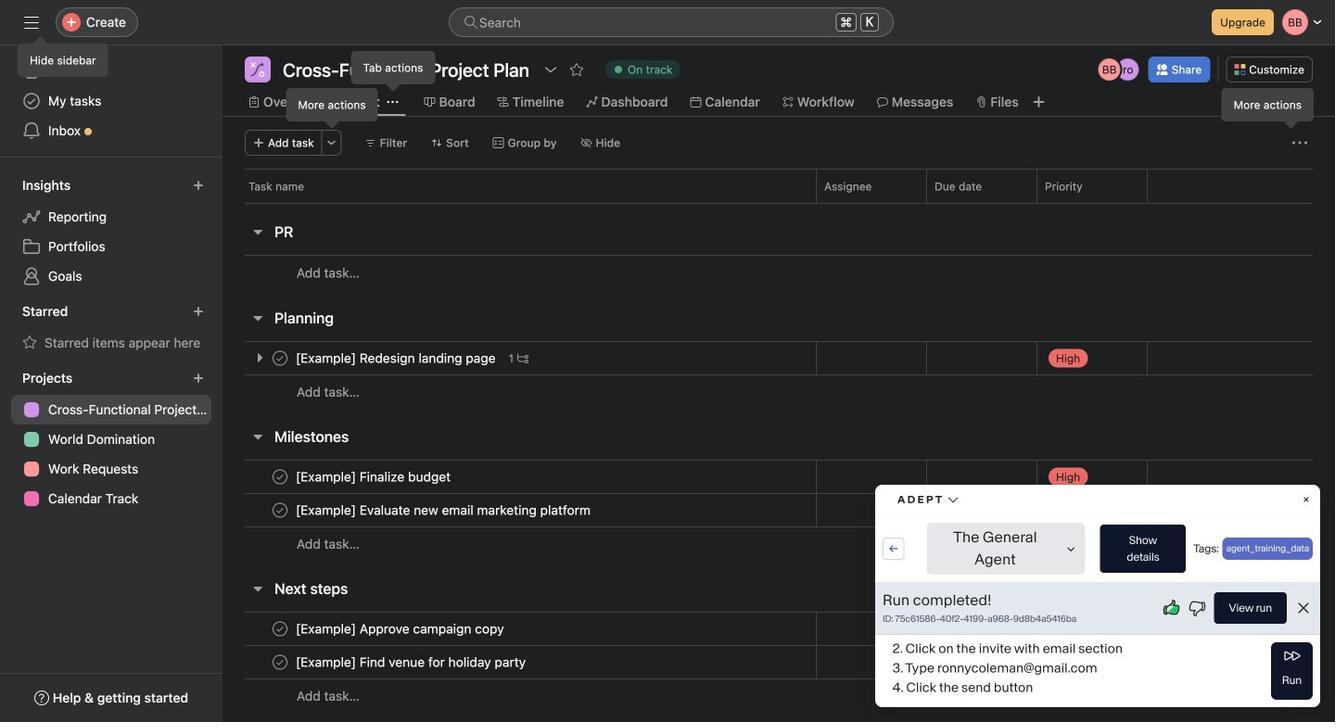 Task type: describe. For each thing, give the bounding box(es) containing it.
header planning tree grid
[[223, 341, 1336, 409]]

header next steps tree grid
[[223, 612, 1336, 713]]

1 collapse task list for this group image from the top
[[250, 224, 265, 239]]

task name text field for collapse task list for this group icon
[[292, 620, 510, 639]]

mark complete image for mark complete checkbox inside the [example] finalize budget cell
[[269, 466, 291, 488]]

task name text field for task name text field in [example] approve campaign copy cell
[[292, 654, 532, 672]]

[example] finalize budget cell
[[223, 460, 816, 494]]

mark complete checkbox for [example] finalize budget cell
[[269, 466, 291, 488]]

projects element
[[0, 362, 223, 518]]

mark complete image
[[269, 618, 291, 641]]

mark complete checkbox for [example] evaluate new email marketing platform cell
[[269, 500, 291, 522]]

[example] approve campaign copy cell
[[223, 612, 816, 647]]



Task type: locate. For each thing, give the bounding box(es) containing it.
collapse task list for this group image
[[250, 582, 265, 596]]

0 vertical spatial mark complete checkbox
[[269, 466, 291, 488]]

mark complete checkbox inside [example] approve campaign copy cell
[[269, 618, 291, 641]]

Task name text field
[[292, 501, 596, 520], [292, 654, 532, 672]]

add to starred image
[[570, 62, 584, 77]]

2 collapse task list for this group image from the top
[[250, 311, 265, 326]]

2 task name text field from the top
[[292, 620, 510, 639]]

task name text field for collapse task list for this group image related to header milestones "tree grid"
[[292, 468, 457, 487]]

dialog
[[408, 103, 928, 620]]

0 vertical spatial task name text field
[[292, 501, 596, 520]]

0 vertical spatial mark complete image
[[269, 466, 291, 488]]

1 vertical spatial mark complete checkbox
[[269, 652, 291, 674]]

task name text field inside [example] evaluate new email marketing platform cell
[[292, 501, 596, 520]]

1 vertical spatial mark complete checkbox
[[269, 500, 291, 522]]

hide sidebar image
[[24, 15, 39, 30]]

row
[[223, 169, 1336, 203], [245, 202, 1314, 204], [223, 255, 1336, 290], [223, 375, 1336, 409], [223, 460, 1336, 494], [223, 494, 1336, 528], [223, 527, 1336, 561], [223, 612, 1336, 647], [223, 646, 1336, 680], [223, 679, 1336, 713]]

2 mark complete checkbox from the top
[[269, 500, 291, 522]]

2 vertical spatial collapse task list for this group image
[[250, 430, 265, 444]]

line_and_symbols image
[[250, 62, 265, 77]]

1 vertical spatial mark complete image
[[269, 500, 291, 522]]

Mark complete checkbox
[[269, 618, 291, 641], [269, 652, 291, 674]]

0 vertical spatial collapse task list for this group image
[[250, 224, 265, 239]]

mark complete image for mark complete checkbox in the [example] evaluate new email marketing platform cell
[[269, 500, 291, 522]]

1 task name text field from the top
[[292, 468, 457, 487]]

0 vertical spatial task name text field
[[292, 468, 457, 487]]

mark complete image inside [example] find venue for holiday party cell
[[269, 652, 291, 674]]

1 vertical spatial task name text field
[[292, 654, 532, 672]]

collapse task list for this group image for header planning tree grid
[[250, 311, 265, 326]]

1 vertical spatial collapse task list for this group image
[[250, 311, 265, 326]]

mark complete image inside [example] finalize budget cell
[[269, 466, 291, 488]]

2 vertical spatial mark complete image
[[269, 652, 291, 674]]

task name text field inside [example] approve campaign copy cell
[[292, 620, 510, 639]]

task name text field for task name text field in [example] finalize budget cell
[[292, 501, 596, 520]]

3 collapse task list for this group image from the top
[[250, 430, 265, 444]]

Mark complete checkbox
[[269, 466, 291, 488], [269, 500, 291, 522]]

starred element
[[0, 295, 223, 362]]

2 task name text field from the top
[[292, 654, 532, 672]]

2 mark complete checkbox from the top
[[269, 652, 291, 674]]

mark complete checkbox inside [example] finalize budget cell
[[269, 466, 291, 488]]

mark complete image inside [example] evaluate new email marketing platform cell
[[269, 500, 291, 522]]

1 vertical spatial task name text field
[[292, 620, 510, 639]]

1 task name text field from the top
[[292, 501, 596, 520]]

mark complete checkbox inside [example] find venue for holiday party cell
[[269, 652, 291, 674]]

collapse task list for this group image
[[250, 224, 265, 239], [250, 311, 265, 326], [250, 430, 265, 444]]

insights element
[[0, 169, 223, 295]]

mark complete checkbox for [example] find venue for holiday party cell
[[269, 652, 291, 674]]

tooltip
[[19, 39, 107, 76], [352, 52, 435, 89], [287, 89, 377, 126], [1223, 89, 1314, 126]]

global element
[[0, 45, 223, 157]]

collapse task list for this group image for header milestones "tree grid"
[[250, 430, 265, 444]]

[example] evaluate new email marketing platform cell
[[223, 494, 816, 528]]

[example] find venue for holiday party cell
[[223, 646, 816, 680]]

3 mark complete image from the top
[[269, 652, 291, 674]]

2 mark complete image from the top
[[269, 500, 291, 522]]

header milestones tree grid
[[223, 460, 1336, 561]]

0 vertical spatial mark complete checkbox
[[269, 618, 291, 641]]

mark complete checkbox inside [example] evaluate new email marketing platform cell
[[269, 500, 291, 522]]

Task name text field
[[292, 468, 457, 487], [292, 620, 510, 639]]

task name text field inside [example] finalize budget cell
[[292, 468, 457, 487]]

1 mark complete checkbox from the top
[[269, 618, 291, 641]]

mark complete image
[[269, 466, 291, 488], [269, 500, 291, 522], [269, 652, 291, 674]]

task name text field inside [example] find venue for holiday party cell
[[292, 654, 532, 672]]

None text field
[[278, 57, 534, 83]]

mark complete checkbox for [example] approve campaign copy cell
[[269, 618, 291, 641]]

1 mark complete image from the top
[[269, 466, 291, 488]]

1 mark complete checkbox from the top
[[269, 466, 291, 488]]

mark complete image for mark complete option within the [example] find venue for holiday party cell
[[269, 652, 291, 674]]



Task type: vqa. For each thing, say whether or not it's contained in the screenshot.
1st My from the bottom of the page
no



